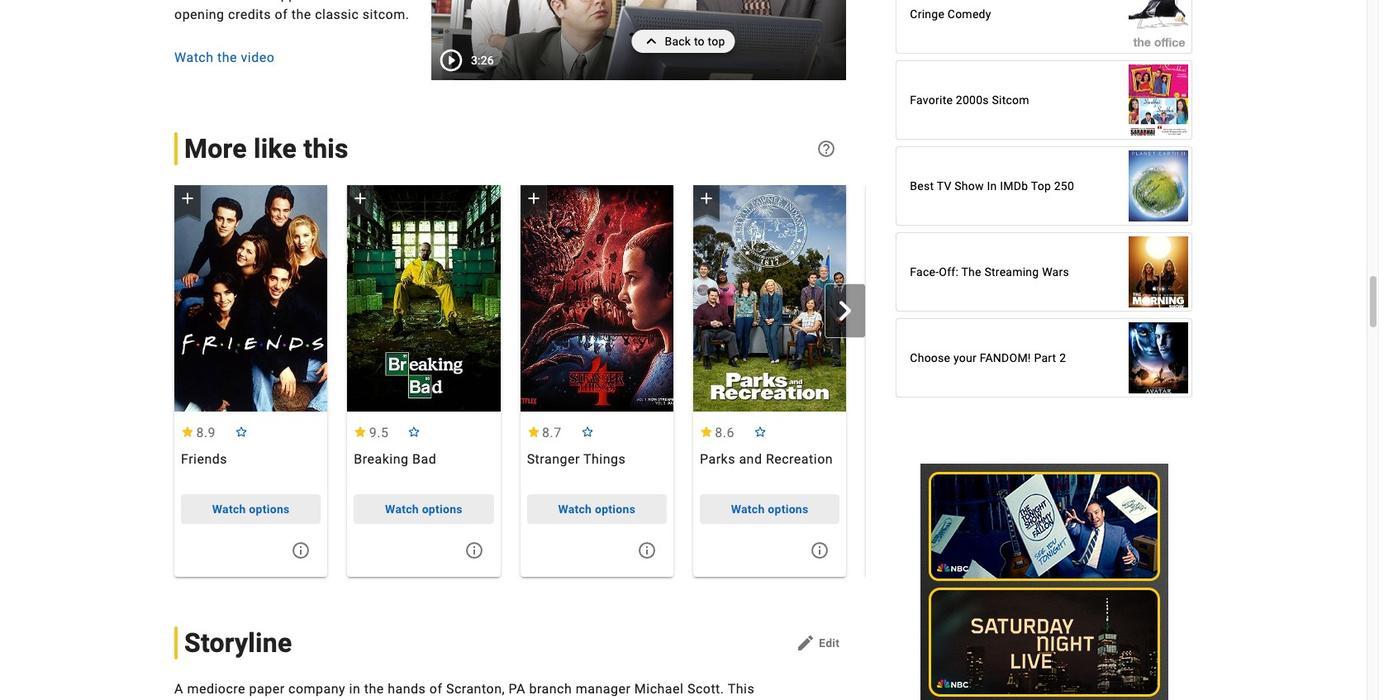 Task type: describe. For each thing, give the bounding box(es) containing it.
pa
[[509, 681, 526, 697]]

2000s
[[956, 93, 989, 107]]

this
[[304, 133, 349, 164]]

and
[[739, 451, 763, 467]]

sigourney weaver, stephen lang, michelle rodriguez, zoe saldana, and sam worthington in avatar (2009) image
[[1129, 314, 1189, 402]]

choose your fandom! part 2 link
[[897, 314, 1192, 402]]

paper
[[249, 681, 285, 697]]

more like this
[[184, 133, 349, 164]]

add image for 8.9
[[178, 189, 198, 209]]

options for parks and recreation
[[768, 503, 809, 516]]

to
[[694, 35, 705, 48]]

ricky gervais in the office (2001) image
[[1129, 0, 1189, 58]]

breaking bad link
[[348, 451, 501, 484]]

face-
[[911, 265, 940, 279]]

favorite
[[911, 93, 953, 107]]

friends link
[[174, 451, 328, 484]]

planet earth ii (2016) image
[[1129, 142, 1189, 230]]

star border inline image for 9.5
[[408, 427, 421, 437]]

watch options for breaking bad
[[385, 503, 463, 516]]

imdb
[[1001, 179, 1029, 193]]

fandom!
[[980, 351, 1032, 365]]

star border inline image for 8.9
[[235, 427, 248, 437]]

stranger things
[[527, 451, 626, 467]]

options for breaking bad
[[422, 503, 463, 516]]

watch options for stranger things
[[558, 503, 636, 516]]

add image for 8.7
[[524, 189, 544, 209]]

wars
[[1043, 265, 1070, 279]]

breaking bad image
[[348, 185, 501, 411]]

star border inline image
[[581, 427, 594, 437]]

more about this image for parks and recreation
[[810, 541, 830, 560]]

the
[[962, 265, 982, 279]]

a mediocre paper company in the hands of scranton, pa branch manager michael scott. this
[[174, 681, 835, 700]]

sitcom
[[993, 93, 1030, 107]]

more about this image for breaking bad
[[464, 541, 484, 560]]

3:26 link
[[432, 0, 847, 80]]

parks and recreation image
[[694, 185, 847, 411]]

friends
[[181, 451, 227, 467]]

options for stranger things
[[595, 503, 636, 516]]

stranger things link
[[521, 451, 674, 484]]

the inside button
[[217, 50, 237, 65]]

more about this image for stranger things
[[637, 541, 657, 560]]

watch options button for breaking bad
[[354, 494, 494, 524]]

cringe
[[911, 7, 945, 21]]

watch for friends
[[212, 503, 246, 516]]

watch for breaking bad
[[385, 503, 419, 516]]

back to top button
[[632, 30, 736, 53]]

watch options for parks and recreation
[[732, 503, 809, 516]]

parks and recreation link
[[694, 451, 847, 484]]

hands
[[388, 681, 426, 697]]

this
[[728, 681, 755, 697]]

company
[[289, 681, 346, 697]]

show
[[955, 179, 985, 193]]

choose
[[911, 351, 951, 365]]

comedy
[[948, 7, 992, 21]]

watch options button for parks and recreation
[[700, 494, 840, 524]]

edit image
[[796, 633, 816, 653]]

cringe comedy link
[[897, 0, 1192, 58]]

manager
[[576, 681, 631, 697]]

stranger things image
[[521, 185, 674, 411]]

more information image
[[817, 139, 837, 158]]

2
[[1060, 351, 1067, 365]]

in
[[349, 681, 361, 697]]



Task type: locate. For each thing, give the bounding box(es) containing it.
edit
[[819, 636, 840, 650]]

options down stranger things link
[[595, 503, 636, 516]]

things
[[584, 451, 626, 467]]

2 watch options button from the left
[[354, 494, 494, 524]]

3 star inline image from the left
[[527, 427, 540, 437]]

watch inside button
[[174, 50, 214, 65]]

1 horizontal spatial the
[[364, 681, 384, 697]]

0 horizontal spatial add image
[[178, 189, 198, 209]]

3 options from the left
[[595, 503, 636, 516]]

3:26
[[471, 53, 494, 67]]

2 watch options from the left
[[385, 503, 463, 516]]

expand less image
[[642, 30, 665, 53]]

watch options button
[[181, 494, 321, 524], [354, 494, 494, 524], [527, 494, 667, 524], [700, 494, 840, 524]]

3 star border inline image from the left
[[754, 427, 767, 437]]

watch options for friends
[[212, 503, 290, 516]]

watch options button for stranger things
[[527, 494, 667, 524]]

options for friends
[[249, 503, 290, 516]]

1 star border inline image from the left
[[235, 427, 248, 437]]

in
[[988, 179, 998, 193]]

watch down friends link
[[212, 503, 246, 516]]

star inline image
[[700, 427, 713, 437]]

options down parks and recreation link
[[768, 503, 809, 516]]

add image
[[178, 189, 198, 209], [351, 189, 371, 209], [524, 189, 544, 209]]

of
[[430, 681, 443, 697]]

watch options down 'breaking bad' link
[[385, 503, 463, 516]]

the right in
[[364, 681, 384, 697]]

options
[[249, 503, 290, 516], [422, 503, 463, 516], [595, 503, 636, 516], [768, 503, 809, 516]]

star border inline image up bad
[[408, 427, 421, 437]]

watch down 'breaking bad' link
[[385, 503, 419, 516]]

watch options
[[212, 503, 290, 516], [385, 503, 463, 516], [558, 503, 636, 516], [732, 503, 809, 516]]

cringe comedy
[[911, 7, 992, 21]]

1 star inline image from the left
[[181, 427, 194, 437]]

250
[[1055, 179, 1075, 193]]

2 horizontal spatial add image
[[524, 189, 544, 209]]

1 horizontal spatial add image
[[351, 189, 371, 209]]

the left video
[[217, 50, 237, 65]]

star inline image left 9.5
[[354, 427, 367, 437]]

1 horizontal spatial star border inline image
[[408, 427, 421, 437]]

watch options button down stranger things link
[[527, 494, 667, 524]]

like
[[254, 133, 297, 164]]

scott.
[[688, 681, 725, 697]]

star border inline image for 8.6
[[754, 427, 767, 437]]

group containing 8.6
[[694, 185, 847, 577]]

parks
[[700, 451, 736, 467]]

star inline image for 8.7
[[527, 427, 540, 437]]

star inline image for 9.5
[[354, 427, 367, 437]]

bad
[[413, 451, 437, 467]]

watch left video
[[174, 50, 214, 65]]

2 more about this image from the left
[[637, 541, 657, 560]]

watch down stranger things link
[[558, 503, 592, 516]]

star border inline image
[[235, 427, 248, 437], [408, 427, 421, 437], [754, 427, 767, 437]]

add image for 9.5
[[351, 189, 371, 209]]

branch
[[530, 681, 572, 697]]

mediocre
[[187, 681, 246, 697]]

0 horizontal spatial star inline image
[[181, 427, 194, 437]]

favorite 2000s sitcom link
[[897, 56, 1192, 144]]

options down 'breaking bad' link
[[422, 503, 463, 516]]

star border inline image up parks and recreation
[[754, 427, 767, 437]]

3 watch options from the left
[[558, 503, 636, 516]]

1 options from the left
[[249, 503, 290, 516]]

star inline image for 8.9
[[181, 427, 194, 437]]

group
[[155, 185, 1020, 580], [174, 185, 328, 577], [174, 185, 328, 412], [348, 185, 501, 577], [348, 185, 501, 412], [521, 185, 674, 577], [521, 185, 674, 412], [694, 185, 847, 577], [694, 185, 847, 412], [867, 185, 1020, 577]]

2 horizontal spatial star inline image
[[527, 427, 540, 437]]

watch down parks and recreation link
[[732, 503, 765, 516]]

2 horizontal spatial more about this image
[[810, 541, 830, 560]]

top
[[1032, 179, 1052, 193]]

top
[[708, 35, 726, 48]]

watch the video
[[174, 50, 275, 65]]

streaming
[[985, 265, 1040, 279]]

0 horizontal spatial more about this image
[[464, 541, 484, 560]]

2 options from the left
[[422, 503, 463, 516]]

face-off: the streaming wars
[[911, 265, 1070, 279]]

watch options button down 'breaking bad' link
[[354, 494, 494, 524]]

chevron right inline image
[[836, 301, 856, 321]]

add image
[[697, 189, 717, 209]]

back
[[665, 35, 691, 48]]

4 options from the left
[[768, 503, 809, 516]]

1 horizontal spatial star inline image
[[354, 427, 367, 437]]

watch for stranger things
[[558, 503, 592, 516]]

parks and recreation
[[700, 451, 834, 467]]

2 horizontal spatial star border inline image
[[754, 427, 767, 437]]

watch options down friends link
[[212, 503, 290, 516]]

watch
[[174, 50, 214, 65], [212, 503, 246, 516], [385, 503, 419, 516], [558, 503, 592, 516], [732, 503, 765, 516]]

favorite 2000s sitcom
[[911, 93, 1030, 107]]

michael
[[635, 681, 684, 697]]

off:
[[940, 265, 959, 279]]

8.7
[[542, 425, 562, 441]]

breaking bad
[[354, 451, 437, 467]]

3 add image from the left
[[524, 189, 544, 209]]

best
[[911, 179, 935, 193]]

breaking
[[354, 451, 409, 467]]

1 watch options button from the left
[[181, 494, 321, 524]]

part
[[1035, 351, 1057, 365]]

storyline
[[184, 627, 292, 659]]

watch options button down friends link
[[181, 494, 321, 524]]

edit button
[[790, 630, 847, 656]]

face-off: the streaming wars link
[[897, 228, 1192, 316]]

4 watch options from the left
[[732, 503, 809, 516]]

jennifer aniston and reese witherspoon in the morning show (2019) image
[[1129, 228, 1189, 316]]

video
[[241, 50, 275, 65]]

0 vertical spatial the
[[217, 50, 237, 65]]

best tv show in imdb top 250 link
[[897, 142, 1192, 230]]

tv
[[937, 179, 952, 193]]

watch options down parks and recreation link
[[732, 503, 809, 516]]

recreation
[[766, 451, 834, 467]]

star border inline image right 8.9
[[235, 427, 248, 437]]

3 watch options button from the left
[[527, 494, 667, 524]]

scranton,
[[446, 681, 505, 697]]

watch options down stranger things link
[[558, 503, 636, 516]]

a
[[174, 681, 184, 697]]

1 vertical spatial the
[[364, 681, 384, 697]]

your
[[954, 351, 977, 365]]

watch options button for friends
[[181, 494, 321, 524]]

back to top
[[665, 35, 726, 48]]

options down friends link
[[249, 503, 290, 516]]

star inline image left 8.9
[[181, 427, 194, 437]]

9.5
[[369, 425, 389, 441]]

3 more about this image from the left
[[810, 541, 830, 560]]

8.9
[[196, 425, 216, 441]]

the inside 'a mediocre paper company in the hands of scranton, pa branch manager michael scott. this'
[[364, 681, 384, 697]]

2 star inline image from the left
[[354, 427, 367, 437]]

watch the video button
[[174, 48, 418, 68]]

editorial image image
[[432, 0, 847, 80]]

more
[[184, 133, 247, 164]]

more about this image
[[291, 541, 311, 560]]

star inline image
[[181, 427, 194, 437], [354, 427, 367, 437], [527, 427, 540, 437]]

2 add image from the left
[[351, 189, 371, 209]]

game of thrones image
[[867, 185, 1020, 411]]

0 horizontal spatial the
[[217, 50, 237, 65]]

1 watch options from the left
[[212, 503, 290, 516]]

watch for parks and recreation
[[732, 503, 765, 516]]

stranger
[[527, 451, 580, 467]]

1 horizontal spatial more about this image
[[637, 541, 657, 560]]

3:26 group
[[432, 0, 847, 80]]

group containing 9.5
[[348, 185, 501, 577]]

ratna pathak shah, satish shah, rupali ganguly, and sumeet raghavan in sarabhai v/s sarabhai (2004) image
[[1129, 56, 1189, 144]]

8.6
[[715, 425, 735, 441]]

star inline image left 8.7
[[527, 427, 540, 437]]

best tv show in imdb top 250
[[911, 179, 1075, 193]]

4 watch options button from the left
[[700, 494, 840, 524]]

more about this image
[[464, 541, 484, 560], [637, 541, 657, 560], [810, 541, 830, 560]]

2 star border inline image from the left
[[408, 427, 421, 437]]

choose your fandom! part 2
[[911, 351, 1067, 365]]

the
[[217, 50, 237, 65], [364, 681, 384, 697]]

watch options button down parks and recreation link
[[700, 494, 840, 524]]

1 add image from the left
[[178, 189, 198, 209]]

1 more about this image from the left
[[464, 541, 484, 560]]

group containing 8.7
[[521, 185, 674, 577]]

0 horizontal spatial star border inline image
[[235, 427, 248, 437]]

friends image
[[174, 185, 328, 411]]



Task type: vqa. For each thing, say whether or not it's contained in the screenshot.
add image to the left
yes



